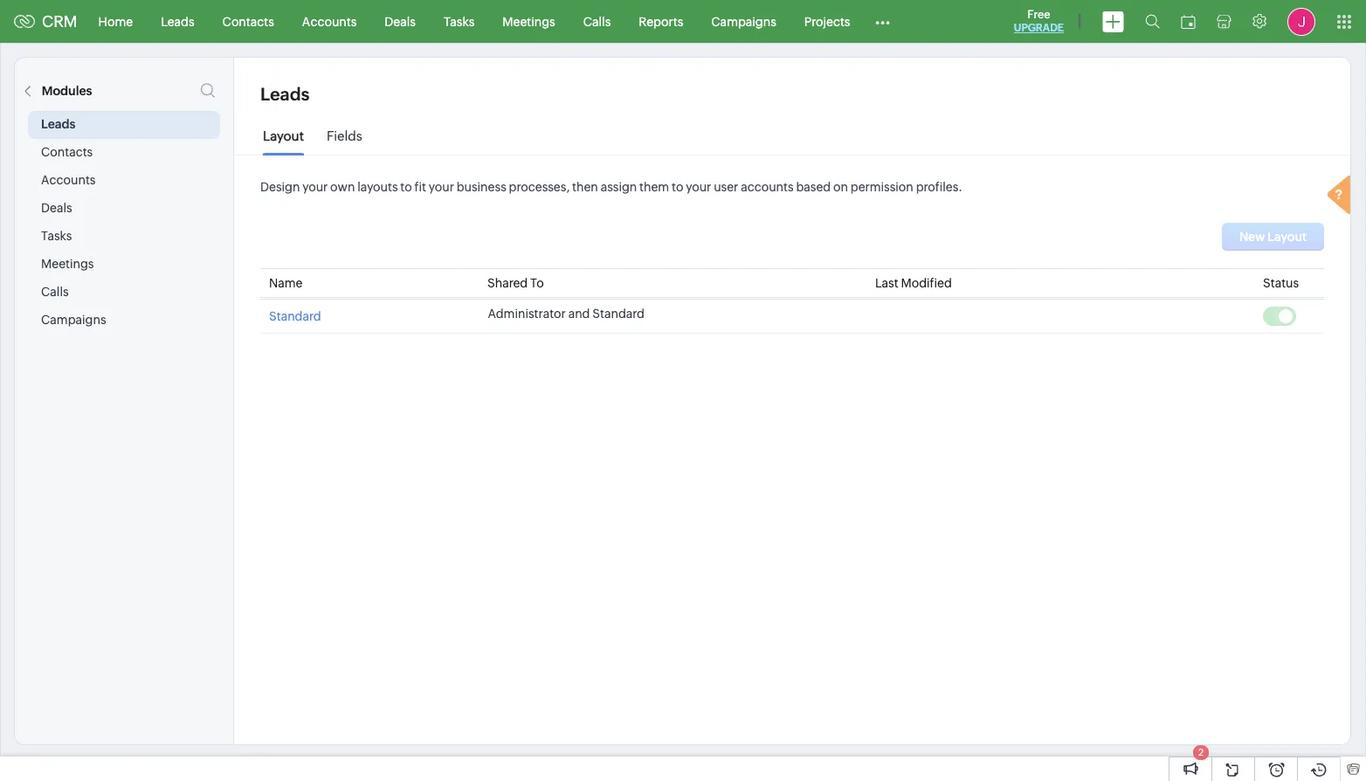 Task type: vqa. For each thing, say whether or not it's contained in the screenshot.
Holidays
no



Task type: describe. For each thing, give the bounding box(es) containing it.
0 horizontal spatial standard
[[269, 309, 321, 323]]

shared to
[[488, 276, 544, 290]]

accounts
[[741, 180, 794, 194]]

permission
[[851, 180, 914, 194]]

profiles.
[[916, 180, 963, 194]]

on
[[834, 180, 848, 194]]

reports link
[[625, 0, 698, 42]]

contacts link
[[208, 0, 288, 42]]

1 vertical spatial tasks
[[41, 229, 72, 243]]

1 your from the left
[[303, 180, 328, 194]]

tasks link
[[430, 0, 489, 42]]

and
[[569, 307, 590, 321]]

Other Modules field
[[865, 7, 902, 35]]

3 your from the left
[[686, 180, 712, 194]]

fit
[[415, 180, 426, 194]]

0 vertical spatial leads
[[161, 14, 195, 28]]

name
[[269, 276, 303, 290]]

status
[[1263, 276, 1299, 290]]

processes,
[[509, 180, 570, 194]]

0 horizontal spatial campaigns
[[41, 313, 106, 327]]

search image
[[1146, 14, 1160, 29]]

profile element
[[1277, 0, 1326, 42]]

2 to from the left
[[672, 180, 684, 194]]

leads link
[[147, 0, 208, 42]]

shared
[[488, 276, 528, 290]]

projects link
[[791, 0, 865, 42]]

design
[[260, 180, 300, 194]]

home link
[[84, 0, 147, 42]]

business
[[457, 180, 507, 194]]

create menu element
[[1092, 0, 1135, 42]]

projects
[[805, 14, 851, 28]]

search element
[[1135, 0, 1171, 43]]

last modified
[[876, 276, 952, 290]]

meetings link
[[489, 0, 569, 42]]

calendar image
[[1181, 14, 1196, 28]]

them
[[640, 180, 669, 194]]

modified
[[901, 276, 952, 290]]

meetings inside meetings link
[[503, 14, 555, 28]]

fields
[[327, 128, 363, 143]]



Task type: locate. For each thing, give the bounding box(es) containing it.
0 horizontal spatial to
[[400, 180, 412, 194]]

calls link
[[569, 0, 625, 42]]

1 horizontal spatial calls
[[583, 14, 611, 28]]

layout link
[[263, 128, 304, 156]]

crm link
[[14, 12, 77, 31]]

campaigns
[[712, 14, 777, 28], [41, 313, 106, 327]]

1 to from the left
[[400, 180, 412, 194]]

0 vertical spatial campaigns
[[712, 14, 777, 28]]

tasks
[[444, 14, 475, 28], [41, 229, 72, 243]]

to
[[530, 276, 544, 290]]

1 vertical spatial contacts
[[41, 145, 93, 159]]

your right the fit
[[429, 180, 454, 194]]

0 vertical spatial calls
[[583, 14, 611, 28]]

profile image
[[1288, 7, 1316, 35]]

your left user
[[686, 180, 712, 194]]

0 horizontal spatial meetings
[[41, 257, 94, 271]]

then
[[572, 180, 598, 194]]

leads
[[161, 14, 195, 28], [260, 84, 310, 104], [41, 117, 76, 131]]

2
[[1199, 747, 1204, 758]]

assign
[[601, 180, 637, 194]]

own
[[330, 180, 355, 194]]

deals
[[385, 14, 416, 28], [41, 201, 72, 215]]

1 horizontal spatial campaigns
[[712, 14, 777, 28]]

1 horizontal spatial accounts
[[302, 14, 357, 28]]

1 horizontal spatial your
[[429, 180, 454, 194]]

0 vertical spatial deals
[[385, 14, 416, 28]]

0 horizontal spatial calls
[[41, 285, 69, 299]]

0 horizontal spatial your
[[303, 180, 328, 194]]

2 vertical spatial leads
[[41, 117, 76, 131]]

user
[[714, 180, 739, 194]]

layouts
[[358, 180, 398, 194]]

contacts
[[222, 14, 274, 28], [41, 145, 93, 159]]

1 horizontal spatial tasks
[[444, 14, 475, 28]]

contacts down modules
[[41, 145, 93, 159]]

accounts link
[[288, 0, 371, 42]]

contacts right leads link at the left of page
[[222, 14, 274, 28]]

your left own
[[303, 180, 328, 194]]

leads up layout
[[260, 84, 310, 104]]

0 horizontal spatial accounts
[[41, 173, 96, 187]]

calls
[[583, 14, 611, 28], [41, 285, 69, 299]]

to left the fit
[[400, 180, 412, 194]]

to right them
[[672, 180, 684, 194]]

0 horizontal spatial tasks
[[41, 229, 72, 243]]

fields link
[[327, 128, 363, 156]]

1 horizontal spatial to
[[672, 180, 684, 194]]

free
[[1028, 8, 1051, 21]]

1 horizontal spatial meetings
[[503, 14, 555, 28]]

1 vertical spatial campaigns
[[41, 313, 106, 327]]

1 vertical spatial leads
[[260, 84, 310, 104]]

standard down name
[[269, 309, 321, 323]]

deals link
[[371, 0, 430, 42]]

meetings
[[503, 14, 555, 28], [41, 257, 94, 271]]

0 horizontal spatial contacts
[[41, 145, 93, 159]]

1 vertical spatial deals
[[41, 201, 72, 215]]

2 your from the left
[[429, 180, 454, 194]]

create menu image
[[1103, 11, 1125, 32]]

upgrade
[[1014, 22, 1064, 34]]

standard link
[[269, 307, 321, 323]]

1 horizontal spatial leads
[[161, 14, 195, 28]]

None button
[[1222, 223, 1325, 251]]

modules
[[42, 84, 92, 98]]

2 horizontal spatial leads
[[260, 84, 310, 104]]

0 vertical spatial tasks
[[444, 14, 475, 28]]

reports
[[639, 14, 684, 28]]

0 vertical spatial accounts
[[302, 14, 357, 28]]

1 vertical spatial meetings
[[41, 257, 94, 271]]

0 vertical spatial meetings
[[503, 14, 555, 28]]

1 vertical spatial calls
[[41, 285, 69, 299]]

0 horizontal spatial leads
[[41, 117, 76, 131]]

1 horizontal spatial standard
[[593, 307, 645, 321]]

home
[[98, 14, 133, 28]]

1 horizontal spatial deals
[[385, 14, 416, 28]]

0 vertical spatial contacts
[[222, 14, 274, 28]]

standard right and
[[593, 307, 645, 321]]

last
[[876, 276, 899, 290]]

leads down modules
[[41, 117, 76, 131]]

design your own layouts to fit your business processes, then assign them to your user accounts based on permission profiles.
[[260, 180, 963, 194]]

free upgrade
[[1014, 8, 1064, 34]]

0 horizontal spatial deals
[[41, 201, 72, 215]]

crm
[[42, 12, 77, 31]]

to
[[400, 180, 412, 194], [672, 180, 684, 194]]

based
[[796, 180, 831, 194]]

layout
[[263, 128, 304, 143]]

administrator and standard
[[488, 307, 645, 321]]

1 vertical spatial accounts
[[41, 173, 96, 187]]

standard
[[593, 307, 645, 321], [269, 309, 321, 323]]

2 horizontal spatial your
[[686, 180, 712, 194]]

administrator
[[488, 307, 566, 321]]

leads right 'home' link
[[161, 14, 195, 28]]

your
[[303, 180, 328, 194], [429, 180, 454, 194], [686, 180, 712, 194]]

campaigns link
[[698, 0, 791, 42]]

1 horizontal spatial contacts
[[222, 14, 274, 28]]

accounts
[[302, 14, 357, 28], [41, 173, 96, 187]]



